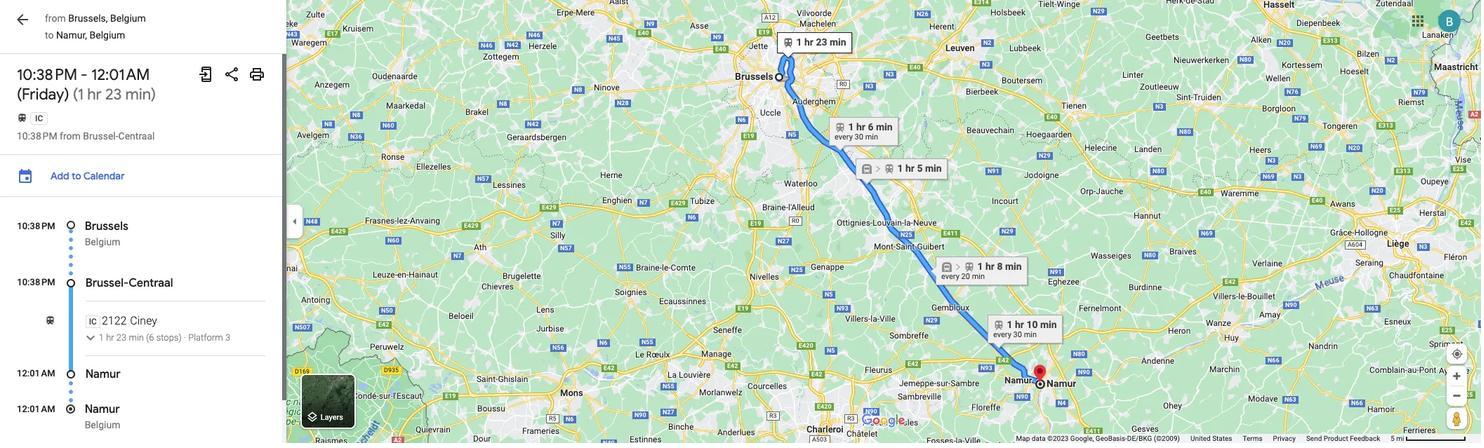 Task type: vqa. For each thing, say whether or not it's contained in the screenshot.
top Long
no



Task type: describe. For each thing, give the bounding box(es) containing it.
map
[[1016, 435, 1030, 443]]

5 mi button
[[1391, 435, 1466, 443]]

to inside "from brussels, belgium to namur, belgium"
[[45, 29, 54, 41]]

ic 2122 ciney
[[89, 314, 157, 328]]

privacy button
[[1273, 435, 1296, 444]]

brussels
[[85, 220, 128, 234]]

directions from brussels, belgium to namur, belgium region
[[0, 54, 286, 444]]

map data ©2023 google, geobasis-de/bkg (©2009)
[[1016, 435, 1180, 443]]

1 vertical spatial 23
[[116, 333, 127, 343]]

united
[[1191, 435, 1211, 443]]

0 vertical spatial 1
[[78, 85, 84, 105]]

united states button
[[1191, 435, 1232, 444]]

footer inside google maps element
[[1016, 435, 1391, 444]]

terms button
[[1243, 435, 1263, 444]]

from inside "from brussels, belgium to namur, belgium"
[[45, 13, 66, 24]]

add
[[51, 170, 69, 183]]

·
[[184, 333, 186, 343]]

3
[[225, 333, 230, 343]]

to inside add to calendar button
[[72, 170, 81, 183]]

0 horizontal spatial (
[[73, 85, 78, 105]]

show street view coverage image
[[1447, 409, 1467, 430]]

namur for namur belgium
[[85, 403, 120, 417]]

send product feedback
[[1306, 435, 1380, 443]]

united states
[[1191, 435, 1232, 443]]

1 vertical spatial (
[[146, 333, 149, 343]]

layers
[[321, 414, 343, 423]]

12:01 am inside '12:01 am (friday)'
[[91, 65, 150, 85]]

0 vertical spatial 23
[[105, 85, 122, 105]]

feedback
[[1350, 435, 1380, 443]]

google maps element
[[0, 0, 1481, 444]]

zoom out image
[[1452, 391, 1462, 402]]

©2023
[[1047, 435, 1069, 443]]

brussels belgium
[[85, 220, 128, 248]]

2122
[[102, 314, 127, 328]]

0 vertical spatial min
[[125, 85, 151, 105]]

stops)
[[156, 333, 182, 343]]

send product feedback button
[[1306, 435, 1380, 444]]

-
[[81, 65, 88, 85]]

from inside region
[[60, 131, 81, 142]]

terms
[[1243, 435, 1263, 443]]

add to calendar button
[[44, 164, 132, 189]]

calendar
[[83, 170, 125, 183]]

( 1 hr 23 min )
[[73, 85, 156, 105]]

mi
[[1396, 435, 1404, 443]]

main content containing 10:38 pm
[[0, 0, 286, 444]]

3 10:38 pm from the top
[[17, 221, 55, 232]]

from brussels, belgium to namur, belgium
[[45, 13, 146, 41]]

1 10:38 pm from the top
[[17, 65, 77, 85]]

10:38 pm -
[[17, 65, 91, 85]]

0 vertical spatial brussel-
[[83, 131, 118, 142]]

belgium inside brussels belgium
[[85, 237, 120, 248]]

1 vertical spatial min
[[129, 333, 144, 343]]

send
[[1306, 435, 1322, 443]]

ciney
[[130, 314, 157, 328]]

6
[[149, 333, 154, 343]]



Task type: locate. For each thing, give the bounding box(es) containing it.
to
[[45, 29, 54, 41], [72, 170, 81, 183]]

from up add
[[60, 131, 81, 142]]

1 vertical spatial hr
[[106, 333, 114, 343]]

platform
[[188, 333, 223, 343]]

ic inside ic 2122 ciney
[[89, 317, 97, 327]]

0 horizontal spatial to
[[45, 29, 54, 41]]

0 horizontal spatial 1
[[78, 85, 84, 105]]

1 horizontal spatial 1
[[99, 333, 104, 343]]

0 vertical spatial 12:01 am
[[91, 65, 150, 85]]

ic for ic
[[35, 114, 43, 124]]

hr
[[87, 85, 102, 105], [106, 333, 114, 343]]

namur inside namur belgium
[[85, 403, 120, 417]]

show your location image
[[1451, 348, 1464, 361]]

1 vertical spatial 1
[[99, 333, 104, 343]]

12:01 am
[[91, 65, 150, 85], [17, 369, 55, 379], [17, 404, 55, 415]]

privacy
[[1273, 435, 1296, 443]]

( down ciney
[[146, 333, 149, 343]]

12:01 am right -
[[91, 65, 150, 85]]

(friday)
[[17, 85, 69, 105]]

brussels,
[[68, 13, 108, 24]]

from up 'namur,' at the left of page
[[45, 13, 66, 24]]

namur,
[[56, 29, 87, 41]]

1 vertical spatial brussel-
[[85, 277, 129, 291]]

( left -
[[73, 85, 78, 105]]

min
[[125, 85, 151, 105], [129, 333, 144, 343]]

10:38 pm left -
[[17, 65, 77, 85]]

1
[[78, 85, 84, 105], [99, 333, 104, 343]]

10:38 pm from brussel-centraal
[[17, 131, 155, 142]]

from
[[45, 13, 66, 24], [60, 131, 81, 142]]

0 vertical spatial to
[[45, 29, 54, 41]]

23 down ic 2122 ciney
[[116, 333, 127, 343]]

brussel- up calendar
[[83, 131, 118, 142]]

0 vertical spatial from
[[45, 13, 66, 24]]

ic for ic 2122 ciney
[[89, 317, 97, 327]]

2 vertical spatial 12:01 am
[[17, 404, 55, 415]]

1 vertical spatial 12:01 am
[[17, 369, 55, 379]]

add to calendar
[[51, 170, 125, 183]]

5
[[1391, 435, 1395, 443]]

hr up 10:38 pm from brussel-centraal on the top left
[[87, 85, 102, 105]]

collapse side panel image
[[287, 214, 303, 230]]

geobasis-
[[1096, 435, 1127, 443]]

4 10:38 pm from the top
[[17, 277, 55, 288]]

(©2009)
[[1154, 435, 1180, 443]]

hr down 2122
[[106, 333, 114, 343]]

brussel-
[[83, 131, 118, 142], [85, 277, 129, 291]]

brussel-centraal
[[85, 277, 173, 291]]

0 vertical spatial namur
[[85, 368, 121, 382]]

12:01 am left namur belgium at the left of the page
[[17, 404, 55, 415]]

namur for namur
[[85, 368, 121, 382]]

10:38 pm up train icon
[[17, 277, 55, 288]]

1 horizontal spatial ic
[[89, 317, 97, 327]]

0 vertical spatial hr
[[87, 85, 102, 105]]

1 vertical spatial from
[[60, 131, 81, 142]]

23 right -
[[105, 85, 122, 105]]

main content
[[0, 0, 286, 444]]

min left 6
[[129, 333, 144, 343]]

footer containing map data ©2023 google, geobasis-de/bkg (©2009)
[[1016, 435, 1391, 444]]

train image
[[45, 316, 55, 326]]

to right add
[[72, 170, 81, 183]]

1 hr 23 min ( 6 stops) · platform 3
[[99, 333, 230, 343]]

1 vertical spatial namur
[[85, 403, 120, 417]]

zoom in image
[[1452, 371, 1462, 382]]

namur
[[85, 368, 121, 382], [85, 403, 120, 417]]

de/bkg
[[1127, 435, 1152, 443]]

0 horizontal spatial ic
[[35, 114, 43, 124]]

0 vertical spatial centraal
[[118, 131, 155, 142]]

2 10:38 pm from the top
[[17, 131, 57, 142]]

1 vertical spatial centraal
[[129, 277, 173, 291]]

1 horizontal spatial (
[[146, 333, 149, 343]]

5 mi
[[1391, 435, 1404, 443]]

google,
[[1070, 435, 1094, 443]]

belgium
[[110, 13, 146, 24], [90, 29, 125, 41], [85, 237, 120, 248], [85, 420, 120, 431]]

product
[[1324, 435, 1348, 443]]

1 down 2122
[[99, 333, 104, 343]]

1 right (friday)
[[78, 85, 84, 105]]

footer
[[1016, 435, 1391, 444]]

centraal up ciney
[[129, 277, 173, 291]]

1 horizontal spatial to
[[72, 170, 81, 183]]

1 vertical spatial to
[[72, 170, 81, 183]]

to left 'namur,' at the left of page
[[45, 29, 54, 41]]

10:38 pm down add
[[17, 221, 55, 232]]

0 vertical spatial ic
[[35, 114, 43, 124]]

ic
[[35, 114, 43, 124], [89, 317, 97, 327]]

min right -
[[125, 85, 151, 105]]

ic right train image on the top left
[[35, 114, 43, 124]]

)
[[151, 85, 156, 105]]

1 horizontal spatial hr
[[106, 333, 114, 343]]

10:38 pm down train image on the top left
[[17, 131, 57, 142]]

(
[[73, 85, 78, 105], [146, 333, 149, 343]]

states
[[1212, 435, 1232, 443]]

1 vertical spatial ic
[[89, 317, 97, 327]]

10:38 pm
[[17, 65, 77, 85], [17, 131, 57, 142], [17, 221, 55, 232], [17, 277, 55, 288]]

centraal
[[118, 131, 155, 142], [129, 277, 173, 291]]

centraal down ")" at the top
[[118, 131, 155, 142]]

namur belgium
[[85, 403, 120, 431]]

0 horizontal spatial hr
[[87, 85, 102, 105]]

ic left 2122
[[89, 317, 97, 327]]

0 vertical spatial (
[[73, 85, 78, 105]]

train image
[[17, 113, 27, 124]]

23
[[105, 85, 122, 105], [116, 333, 127, 343]]

12:01 am (friday)
[[17, 65, 150, 105]]

data
[[1032, 435, 1046, 443]]

12:01 am down train icon
[[17, 369, 55, 379]]

brussel- up 2122
[[85, 277, 129, 291]]



